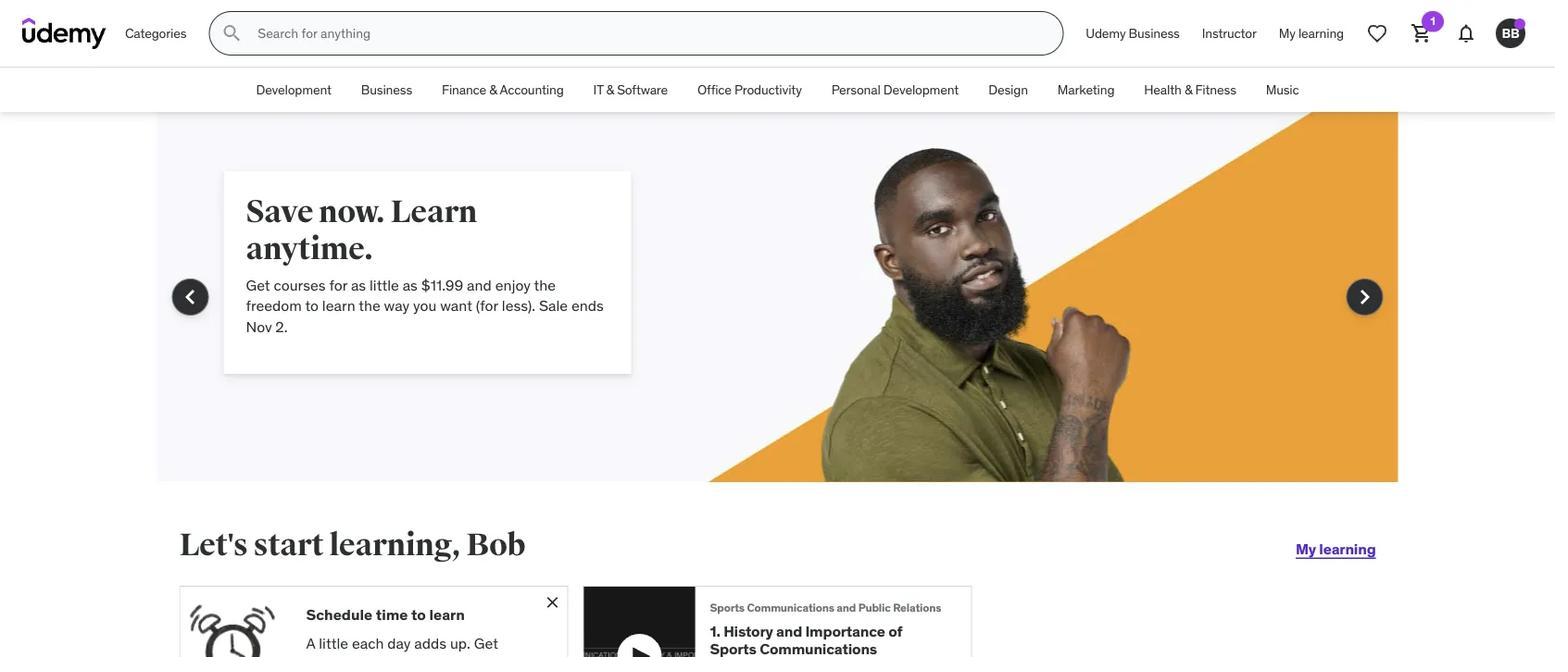 Task type: vqa. For each thing, say whether or not it's contained in the screenshot.
day
yes



Task type: locate. For each thing, give the bounding box(es) containing it.
my for my learning link to the top
[[1279, 25, 1296, 41]]

learn inside the save now. learn anytime. get courses for as little as $11.99 and enjoy the freedom to learn the way you want (for less). sale ends nov 2.
[[322, 296, 355, 315]]

of
[[889, 622, 903, 641]]

1 sports from the top
[[710, 601, 745, 616]]

0 horizontal spatial as
[[351, 276, 366, 295]]

development
[[256, 81, 332, 98], [884, 81, 959, 98]]

1 vertical spatial little
[[319, 634, 348, 653]]

less).
[[502, 296, 536, 315]]

1 horizontal spatial as
[[403, 276, 418, 295]]

0 horizontal spatial learn
[[322, 296, 355, 315]]

my
[[1279, 25, 1296, 41], [1296, 540, 1317, 559]]

0 horizontal spatial development
[[256, 81, 332, 98]]

2 & from the left
[[606, 81, 614, 98]]

wishlist image
[[1367, 22, 1389, 44]]

udemy
[[1086, 25, 1126, 41]]

0 vertical spatial sports
[[710, 601, 745, 616]]

to
[[305, 296, 319, 315], [411, 606, 426, 625]]

schedule time to learn a little each day adds up. get reminders from your calendar.
[[306, 606, 503, 658]]

& inside "link"
[[606, 81, 614, 98]]

you
[[413, 296, 437, 315]]

1 horizontal spatial business
[[1129, 25, 1180, 41]]

as right for
[[351, 276, 366, 295]]

finance & accounting
[[442, 81, 564, 98]]

& right finance
[[489, 81, 497, 98]]

0 horizontal spatial little
[[319, 634, 348, 653]]

& for accounting
[[489, 81, 497, 98]]

the
[[534, 276, 556, 295], [359, 296, 381, 315]]

design
[[989, 81, 1028, 98]]

freedom
[[246, 296, 302, 315]]

finance & accounting link
[[427, 68, 579, 112]]

udemy image
[[22, 18, 107, 49]]

a
[[306, 634, 315, 653]]

& for fitness
[[1185, 81, 1193, 98]]

my learning for my learning link to the top
[[1279, 25, 1344, 41]]

0 horizontal spatial and
[[467, 276, 492, 295]]

0 vertical spatial to
[[305, 296, 319, 315]]

anytime.
[[246, 230, 373, 268]]

0 vertical spatial the
[[534, 276, 556, 295]]

schedule
[[306, 606, 373, 625]]

learn up up.
[[429, 606, 465, 625]]

save
[[246, 193, 313, 231]]

as up way
[[403, 276, 418, 295]]

&
[[489, 81, 497, 98], [606, 81, 614, 98], [1185, 81, 1193, 98]]

carousel element
[[157, 112, 1399, 527]]

0 horizontal spatial to
[[305, 296, 319, 315]]

1 vertical spatial to
[[411, 606, 426, 625]]

1 horizontal spatial little
[[370, 276, 399, 295]]

$11.99
[[421, 276, 463, 295]]

categories
[[125, 25, 187, 41]]

shopping cart with 1 item image
[[1411, 22, 1433, 44]]

instructor link
[[1191, 11, 1268, 56]]

1 vertical spatial my learning
[[1296, 540, 1376, 559]]

1 vertical spatial learn
[[429, 606, 465, 625]]

get inside the save now. learn anytime. get courses for as little as $11.99 and enjoy the freedom to learn the way you want (for less). sale ends nov 2.
[[246, 276, 270, 295]]

it & software
[[594, 81, 668, 98]]

1 vertical spatial my
[[1296, 540, 1317, 559]]

0 vertical spatial learning
[[1299, 25, 1344, 41]]

0 vertical spatial my learning link
[[1268, 11, 1355, 56]]

time
[[376, 606, 408, 625]]

1 horizontal spatial get
[[474, 634, 498, 653]]

2 horizontal spatial and
[[837, 601, 856, 616]]

save now. learn anytime. get courses for as little as $11.99 and enjoy the freedom to learn the way you want (for less). sale ends nov 2.
[[246, 193, 604, 336]]

Search for anything text field
[[254, 18, 1041, 49]]

little up reminders
[[319, 634, 348, 653]]

get inside schedule time to learn a little each day adds up. get reminders from your calendar.
[[474, 634, 498, 653]]

0 vertical spatial learn
[[322, 296, 355, 315]]

let's
[[179, 526, 248, 565]]

get up freedom on the top of page
[[246, 276, 270, 295]]

the left way
[[359, 296, 381, 315]]

personal
[[832, 81, 881, 98]]

1 vertical spatial learning
[[1320, 540, 1376, 559]]

the up sale
[[534, 276, 556, 295]]

1 as from the left
[[351, 276, 366, 295]]

office productivity link
[[683, 68, 817, 112]]

previous image
[[176, 283, 205, 312]]

my learning
[[1279, 25, 1344, 41], [1296, 540, 1376, 559]]

want
[[440, 296, 472, 315]]

0 vertical spatial my learning
[[1279, 25, 1344, 41]]

0 horizontal spatial the
[[359, 296, 381, 315]]

my learning for the bottommost my learning link
[[1296, 540, 1376, 559]]

1 vertical spatial sports
[[710, 640, 757, 658]]

0 horizontal spatial &
[[489, 81, 497, 98]]

learning for my learning link to the top
[[1299, 25, 1344, 41]]

now.
[[319, 193, 385, 231]]

and up the (for
[[467, 276, 492, 295]]

little
[[370, 276, 399, 295], [319, 634, 348, 653]]

1 horizontal spatial &
[[606, 81, 614, 98]]

development link
[[241, 68, 346, 112]]

1 development from the left
[[256, 81, 332, 98]]

business
[[1129, 25, 1180, 41], [361, 81, 412, 98]]

1 vertical spatial and
[[837, 601, 856, 616]]

0 vertical spatial little
[[370, 276, 399, 295]]

1 horizontal spatial and
[[777, 622, 802, 641]]

learn down for
[[322, 296, 355, 315]]

and right history
[[777, 622, 802, 641]]

to right the "time"
[[411, 606, 426, 625]]

0 horizontal spatial get
[[246, 276, 270, 295]]

& inside "link"
[[489, 81, 497, 98]]

1 vertical spatial the
[[359, 296, 381, 315]]

communications down public on the bottom right of page
[[760, 640, 877, 658]]

and
[[467, 276, 492, 295], [837, 601, 856, 616], [777, 622, 802, 641]]

my for the bottommost my learning link
[[1296, 540, 1317, 559]]

1 horizontal spatial development
[[884, 81, 959, 98]]

calendar.
[[443, 655, 503, 658]]

3 & from the left
[[1185, 81, 1193, 98]]

1 horizontal spatial to
[[411, 606, 426, 625]]

0 vertical spatial business
[[1129, 25, 1180, 41]]

business inside udemy business link
[[1129, 25, 1180, 41]]

let's start learning, bob
[[179, 526, 526, 565]]

1 horizontal spatial learn
[[429, 606, 465, 625]]

0 vertical spatial get
[[246, 276, 270, 295]]

business right udemy
[[1129, 25, 1180, 41]]

1 vertical spatial business
[[361, 81, 412, 98]]

to down courses
[[305, 296, 319, 315]]

start
[[253, 526, 324, 565]]

get up calendar.
[[474, 634, 498, 653]]

bob
[[466, 526, 526, 565]]

learning
[[1299, 25, 1344, 41], [1320, 540, 1376, 559]]

udemy business link
[[1075, 11, 1191, 56]]

& right health
[[1185, 81, 1193, 98]]

instructor
[[1202, 25, 1257, 41]]

my learning link
[[1268, 11, 1355, 56], [1296, 527, 1376, 572]]

get
[[246, 276, 270, 295], [474, 634, 498, 653]]

0 vertical spatial and
[[467, 276, 492, 295]]

as
[[351, 276, 366, 295], [403, 276, 418, 295]]

history
[[724, 622, 773, 641]]

finance
[[442, 81, 486, 98]]

2 development from the left
[[884, 81, 959, 98]]

udemy business
[[1086, 25, 1180, 41]]

communications up the 1. history and importance of sports communications link
[[747, 601, 835, 616]]

learn
[[322, 296, 355, 315], [429, 606, 465, 625]]

little up way
[[370, 276, 399, 295]]

1 & from the left
[[489, 81, 497, 98]]

& right 'it'
[[606, 81, 614, 98]]

sports
[[710, 601, 745, 616], [710, 640, 757, 658]]

2 horizontal spatial &
[[1185, 81, 1193, 98]]

and up the importance
[[837, 601, 856, 616]]

0 vertical spatial my
[[1279, 25, 1296, 41]]

business left finance
[[361, 81, 412, 98]]

communications
[[747, 601, 835, 616], [760, 640, 877, 658]]

to inside schedule time to learn a little each day adds up. get reminders from your calendar.
[[411, 606, 426, 625]]

1 vertical spatial get
[[474, 634, 498, 653]]

1
[[1431, 14, 1436, 28]]

0 horizontal spatial business
[[361, 81, 412, 98]]



Task type: describe. For each thing, give the bounding box(es) containing it.
health & fitness link
[[1130, 68, 1252, 112]]

sale
[[539, 296, 568, 315]]

courses
[[274, 276, 326, 295]]

accounting
[[500, 81, 564, 98]]

reminders
[[306, 655, 373, 658]]

each
[[352, 634, 384, 653]]

fitness
[[1196, 81, 1237, 98]]

learn
[[391, 193, 477, 231]]

business link
[[346, 68, 427, 112]]

importance
[[806, 622, 886, 641]]

and inside the save now. learn anytime. get courses for as little as $11.99 and enjoy the freedom to learn the way you want (for less). sale ends nov 2.
[[467, 276, 492, 295]]

adds
[[414, 634, 447, 653]]

your
[[411, 655, 440, 658]]

1 vertical spatial my learning link
[[1296, 527, 1376, 572]]

(for
[[476, 296, 498, 315]]

bb link
[[1489, 11, 1533, 56]]

& for software
[[606, 81, 614, 98]]

it
[[594, 81, 604, 98]]

1.
[[710, 622, 721, 641]]

health & fitness
[[1145, 81, 1237, 98]]

2 sports from the top
[[710, 640, 757, 658]]

public
[[859, 601, 891, 616]]

relations
[[893, 601, 942, 616]]

marketing link
[[1043, 68, 1130, 112]]

for
[[329, 276, 347, 295]]

1. history and importance of sports communications link
[[710, 622, 942, 658]]

2 vertical spatial and
[[777, 622, 802, 641]]

music
[[1266, 81, 1299, 98]]

office
[[698, 81, 732, 98]]

notifications image
[[1456, 22, 1478, 44]]

way
[[384, 296, 410, 315]]

software
[[617, 81, 668, 98]]

2.
[[275, 317, 288, 336]]

marketing
[[1058, 81, 1115, 98]]

2 as from the left
[[403, 276, 418, 295]]

development inside development link
[[256, 81, 332, 98]]

1 vertical spatial communications
[[760, 640, 877, 658]]

ends
[[572, 296, 604, 315]]

office productivity
[[698, 81, 802, 98]]

0 vertical spatial communications
[[747, 601, 835, 616]]

from
[[377, 655, 408, 658]]

productivity
[[735, 81, 802, 98]]

you have alerts image
[[1515, 19, 1526, 30]]

day
[[388, 634, 411, 653]]

next image
[[1350, 283, 1380, 312]]

1 link
[[1400, 11, 1444, 56]]

personal development link
[[817, 68, 974, 112]]

music link
[[1252, 68, 1314, 112]]

enjoy
[[495, 276, 531, 295]]

learning for the bottommost my learning link
[[1320, 540, 1376, 559]]

1 horizontal spatial the
[[534, 276, 556, 295]]

up.
[[450, 634, 471, 653]]

health
[[1145, 81, 1182, 98]]

sports communications and public relations 1. history and importance of sports communications
[[710, 601, 942, 658]]

little inside the save now. learn anytime. get courses for as little as $11.99 and enjoy the freedom to learn the way you want (for less). sale ends nov 2.
[[370, 276, 399, 295]]

close image
[[543, 594, 562, 612]]

design link
[[974, 68, 1043, 112]]

learning,
[[329, 526, 461, 565]]

categories button
[[114, 11, 198, 56]]

personal development
[[832, 81, 959, 98]]

to inside the save now. learn anytime. get courses for as little as $11.99 and enjoy the freedom to learn the way you want (for less). sale ends nov 2.
[[305, 296, 319, 315]]

development inside "personal development" link
[[884, 81, 959, 98]]

it & software link
[[579, 68, 683, 112]]

submit search image
[[221, 22, 243, 44]]

little inside schedule time to learn a little each day adds up. get reminders from your calendar.
[[319, 634, 348, 653]]

business inside business link
[[361, 81, 412, 98]]

bb
[[1502, 25, 1520, 41]]

nov
[[246, 317, 272, 336]]

learn inside schedule time to learn a little each day adds up. get reminders from your calendar.
[[429, 606, 465, 625]]



